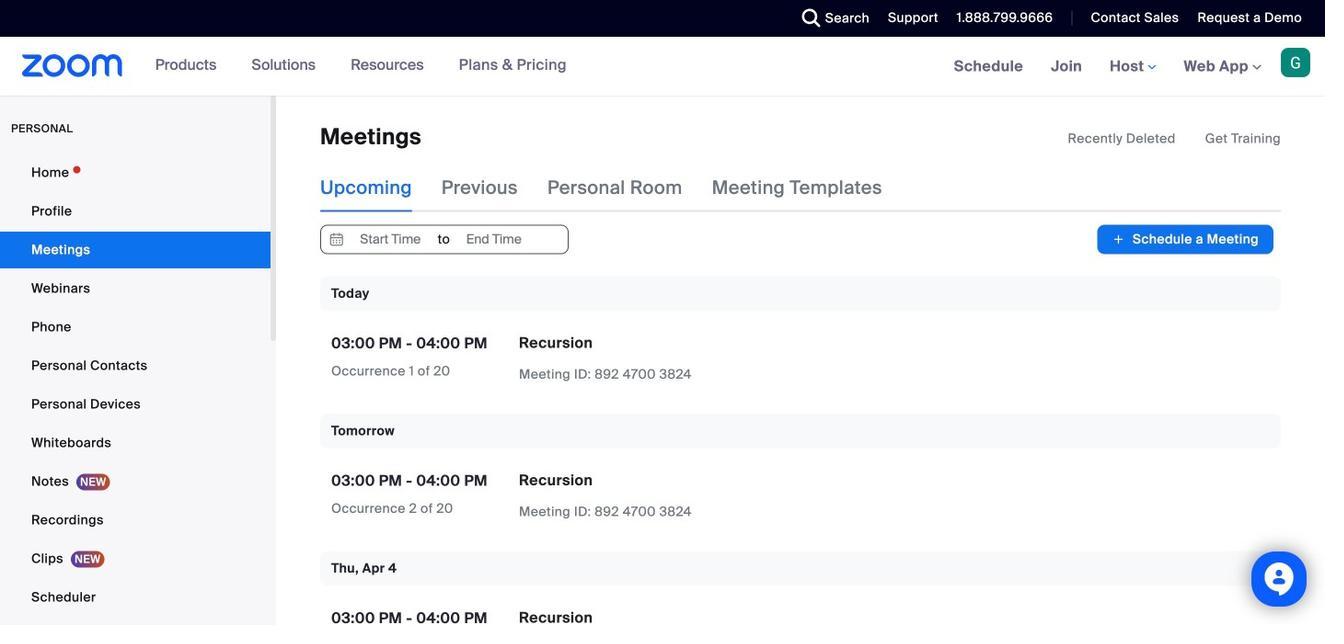 Task type: locate. For each thing, give the bounding box(es) containing it.
zoom logo image
[[22, 54, 123, 77]]

date image
[[326, 226, 348, 253]]

product information navigation
[[141, 37, 581, 96]]

application
[[1068, 130, 1281, 148], [519, 334, 841, 385], [519, 471, 841, 522], [519, 609, 841, 626]]

profile picture image
[[1281, 48, 1311, 77]]

tabs of meeting tab list
[[320, 164, 912, 212]]

add image
[[1112, 230, 1126, 249]]

meetings navigation
[[940, 37, 1325, 97]]

banner
[[0, 37, 1325, 97]]



Task type: describe. For each thing, give the bounding box(es) containing it.
Date Range Picker Start field
[[348, 226, 433, 253]]

recursion element
[[519, 609, 593, 626]]

Date Range Picker End field
[[451, 226, 537, 253]]

personal menu menu
[[0, 155, 271, 626]]



Task type: vqa. For each thing, say whether or not it's contained in the screenshot.
meetings 'navigation'
yes



